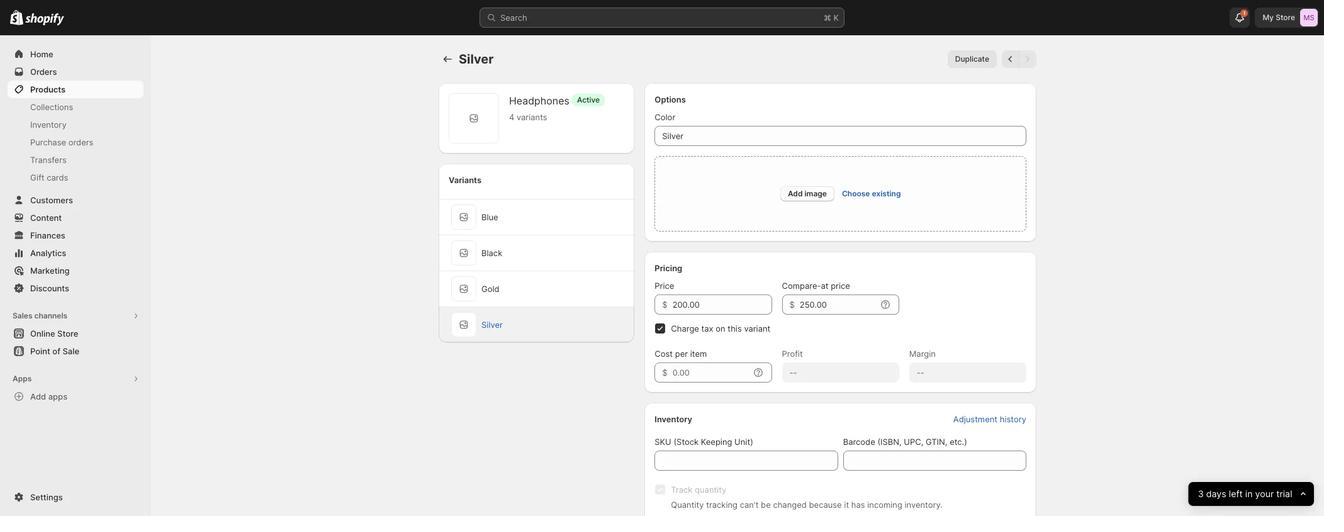 Task type: describe. For each thing, give the bounding box(es) containing it.
your
[[1256, 488, 1274, 500]]

3
[[1199, 488, 1204, 500]]

purchase orders link
[[8, 133, 144, 151]]

shopify image
[[25, 13, 64, 26]]

next image
[[1022, 53, 1034, 65]]

charge
[[671, 324, 699, 334]]

settings link
[[8, 488, 144, 506]]

point of sale button
[[0, 342, 151, 360]]

inventory.
[[905, 500, 943, 510]]

changed
[[773, 500, 807, 510]]

store for online store
[[57, 329, 78, 339]]

at
[[821, 281, 829, 291]]

track quantity
[[671, 485, 727, 495]]

analytics
[[30, 248, 66, 258]]

content
[[30, 213, 62, 223]]

home
[[30, 49, 53, 59]]

existing
[[872, 189, 901, 198]]

apps
[[48, 392, 67, 402]]

headphones
[[509, 94, 570, 107]]

home link
[[8, 45, 144, 63]]

(isbn,
[[878, 437, 902, 447]]

gift cards link
[[8, 169, 144, 186]]

this
[[728, 324, 742, 334]]

adjustment history
[[954, 414, 1027, 424]]

days
[[1207, 488, 1227, 500]]

add apps button
[[8, 388, 144, 405]]

online store button
[[0, 325, 151, 342]]

pricing
[[655, 263, 683, 273]]

track
[[671, 485, 693, 495]]

finances
[[30, 230, 65, 240]]

0 horizontal spatial inventory
[[30, 120, 67, 130]]

1 button
[[1230, 8, 1251, 28]]

blue link
[[439, 200, 635, 235]]

purchase orders
[[30, 137, 93, 147]]

gold
[[482, 284, 500, 294]]

quantity tracking can't be changed because it has incoming inventory.
[[671, 500, 943, 510]]

gold link
[[439, 271, 635, 307]]

item
[[690, 349, 707, 359]]

inventory link
[[8, 116, 144, 133]]

$ for compare-at price
[[790, 300, 795, 310]]

variants
[[449, 175, 482, 185]]

adjustment history link
[[946, 410, 1034, 428]]

upc,
[[904, 437, 924, 447]]

trial
[[1277, 488, 1293, 500]]

quantity
[[695, 485, 727, 495]]

Margin text field
[[909, 363, 1027, 383]]

purchase
[[30, 137, 66, 147]]

compare-
[[782, 281, 821, 291]]

store for my store
[[1276, 13, 1296, 22]]

gift cards
[[30, 172, 68, 183]]

Profit text field
[[782, 363, 899, 383]]

color
[[655, 112, 676, 122]]

add apps
[[30, 392, 67, 402]]

add for add image
[[788, 189, 803, 198]]

sales channels
[[13, 311, 67, 320]]

unit)
[[735, 437, 753, 447]]

Cost per item text field
[[673, 363, 749, 383]]

sku
[[655, 437, 672, 447]]

online store
[[30, 329, 78, 339]]

channels
[[34, 311, 67, 320]]

my store image
[[1301, 9, 1318, 26]]

profit
[[782, 349, 803, 359]]

cost per item
[[655, 349, 707, 359]]

of
[[52, 346, 60, 356]]

shopify image
[[10, 10, 23, 25]]

settings
[[30, 492, 63, 502]]

search
[[500, 13, 527, 23]]

image
[[805, 189, 827, 198]]

online store link
[[8, 325, 144, 342]]

sales
[[13, 311, 32, 320]]

choose existing
[[842, 189, 901, 198]]

orders link
[[8, 63, 144, 81]]

left
[[1229, 488, 1243, 500]]

marketing
[[30, 266, 70, 276]]

black
[[482, 248, 502, 258]]

sku (stock keeping unit)
[[655, 437, 753, 447]]

discounts
[[30, 283, 69, 293]]

orders
[[30, 67, 57, 77]]

duplicate
[[955, 54, 990, 64]]

SKU (Stock Keeping Unit) text field
[[655, 451, 838, 471]]



Task type: vqa. For each thing, say whether or not it's contained in the screenshot.
'Search collections' text field
no



Task type: locate. For each thing, give the bounding box(es) containing it.
tax
[[702, 324, 714, 334]]

1 vertical spatial silver
[[482, 320, 503, 330]]

1 horizontal spatial store
[[1276, 13, 1296, 22]]

cost
[[655, 349, 673, 359]]

0 vertical spatial silver
[[459, 52, 494, 67]]

in
[[1246, 488, 1253, 500]]

$ for cost per item
[[662, 368, 668, 378]]

Compare-at price text field
[[800, 295, 877, 315]]

point
[[30, 346, 50, 356]]

4
[[509, 112, 515, 122]]

because
[[809, 500, 842, 510]]

add
[[788, 189, 803, 198], [30, 392, 46, 402]]

1
[[1244, 10, 1246, 16]]

cards
[[47, 172, 68, 183]]

transfers
[[30, 155, 67, 165]]

add left "image"
[[788, 189, 803, 198]]

be
[[761, 500, 771, 510]]

3 days left in your trial button
[[1189, 482, 1314, 506]]

1 horizontal spatial inventory
[[655, 414, 693, 424]]

blue
[[482, 212, 498, 222]]

1 vertical spatial inventory
[[655, 414, 693, 424]]

point of sale
[[30, 346, 79, 356]]

silver
[[459, 52, 494, 67], [482, 320, 503, 330]]

compare-at price
[[782, 281, 850, 291]]

on
[[716, 324, 726, 334]]

transfers link
[[8, 151, 144, 169]]

store right my
[[1276, 13, 1296, 22]]

sale
[[63, 346, 79, 356]]

customers link
[[8, 191, 144, 209]]

k
[[834, 13, 839, 23]]

options
[[655, 94, 686, 104]]

collections
[[30, 102, 73, 112]]

$ down cost
[[662, 368, 668, 378]]

my
[[1263, 13, 1274, 22]]

$
[[662, 300, 668, 310], [790, 300, 795, 310], [662, 368, 668, 378]]

customers
[[30, 195, 73, 205]]

point of sale link
[[8, 342, 144, 360]]

Color text field
[[655, 126, 1027, 146]]

incoming
[[868, 500, 903, 510]]

online
[[30, 329, 55, 339]]

add left apps
[[30, 392, 46, 402]]

duplicate link
[[948, 50, 997, 68]]

1 horizontal spatial add
[[788, 189, 803, 198]]

add inside add apps button
[[30, 392, 46, 402]]

1 vertical spatial store
[[57, 329, 78, 339]]

add image
[[788, 189, 827, 198]]

store up the sale
[[57, 329, 78, 339]]

0 horizontal spatial store
[[57, 329, 78, 339]]

price
[[831, 281, 850, 291]]

choose existing button
[[842, 189, 901, 198]]

has
[[852, 500, 865, 510]]

inventory
[[30, 120, 67, 130], [655, 414, 693, 424]]

0 vertical spatial inventory
[[30, 120, 67, 130]]

inventory up purchase
[[30, 120, 67, 130]]

barcode
[[843, 437, 875, 447]]

adjustment
[[954, 414, 998, 424]]

barcode (isbn, upc, gtin, etc.)
[[843, 437, 967, 447]]

0 vertical spatial add
[[788, 189, 803, 198]]

0 vertical spatial store
[[1276, 13, 1296, 22]]

black link
[[439, 235, 635, 271]]

orders
[[68, 137, 93, 147]]

margin
[[909, 349, 936, 359]]

$ for price
[[662, 300, 668, 310]]

Barcode (ISBN, UPC, GTIN, etc.) text field
[[843, 451, 1027, 471]]

discounts link
[[8, 280, 144, 297]]

keeping
[[701, 437, 732, 447]]

⌘
[[824, 13, 831, 23]]

my store
[[1263, 13, 1296, 22]]

add for add apps
[[30, 392, 46, 402]]

Price text field
[[673, 295, 772, 315]]

content link
[[8, 209, 144, 227]]

tracking
[[706, 500, 738, 510]]

products
[[30, 84, 66, 94]]

active
[[577, 95, 600, 104]]

store inside online store link
[[57, 329, 78, 339]]

history
[[1000, 414, 1027, 424]]

apps button
[[8, 370, 144, 388]]

$ down compare-
[[790, 300, 795, 310]]

it
[[844, 500, 849, 510]]

inventory up sku
[[655, 414, 693, 424]]

etc.)
[[950, 437, 967, 447]]

variant
[[744, 324, 771, 334]]

$ down price
[[662, 300, 668, 310]]

per
[[675, 349, 688, 359]]

1 vertical spatial add
[[30, 392, 46, 402]]

price
[[655, 281, 674, 291]]

charge tax on this variant
[[671, 324, 771, 334]]

0 horizontal spatial add
[[30, 392, 46, 402]]

(stock
[[674, 437, 699, 447]]

apps
[[13, 374, 32, 383]]

4 variants
[[509, 112, 547, 122]]

variants
[[517, 112, 547, 122]]

gift
[[30, 172, 44, 183]]

gtin,
[[926, 437, 948, 447]]



